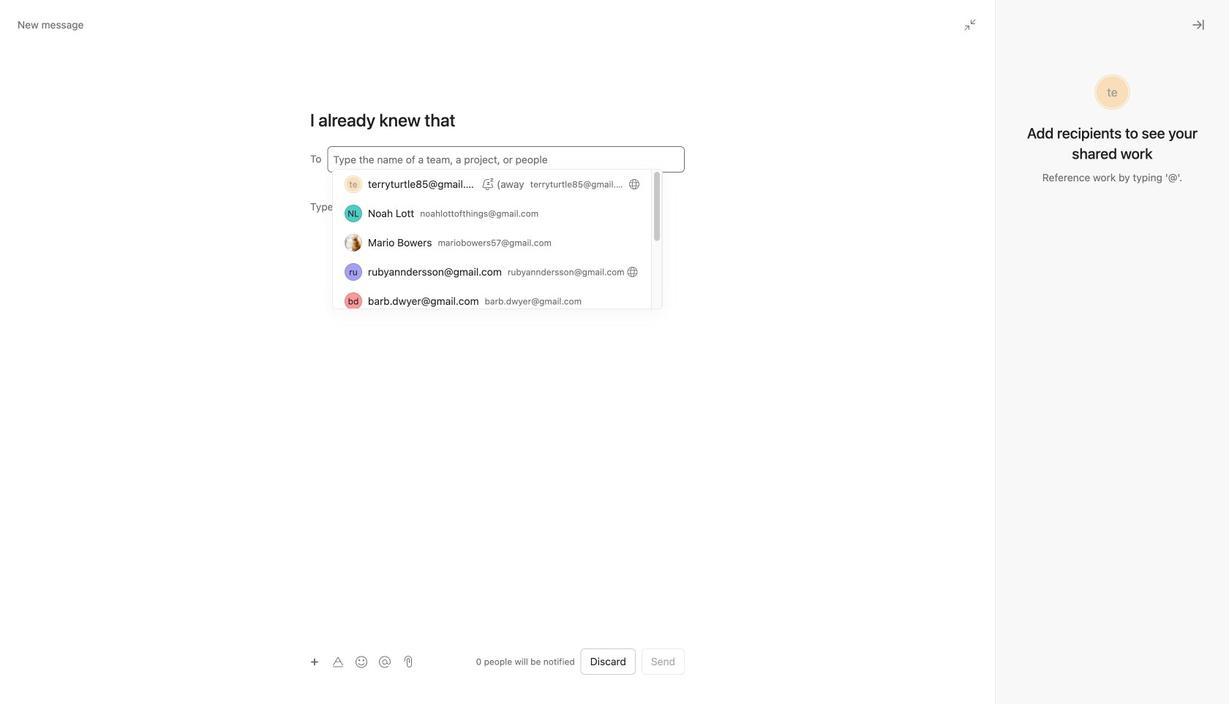 Task type: describe. For each thing, give the bounding box(es) containing it.
insert an object image
[[310, 658, 319, 667]]

at mention image
[[379, 657, 391, 668]]

minimize image
[[964, 19, 976, 31]]

emoji image
[[356, 657, 367, 668]]

hide sidebar image
[[19, 12, 31, 23]]

Add subject text field
[[293, 108, 703, 132]]



Task type: vqa. For each thing, say whether or not it's contained in the screenshot.
Hide sidebar icon
yes



Task type: locate. For each thing, give the bounding box(es) containing it.
Type the name of a team, a project, or people text field
[[333, 151, 677, 168]]

formatting image
[[332, 657, 344, 668]]

close image
[[1193, 19, 1205, 31]]

toolbar
[[304, 652, 398, 673]]



